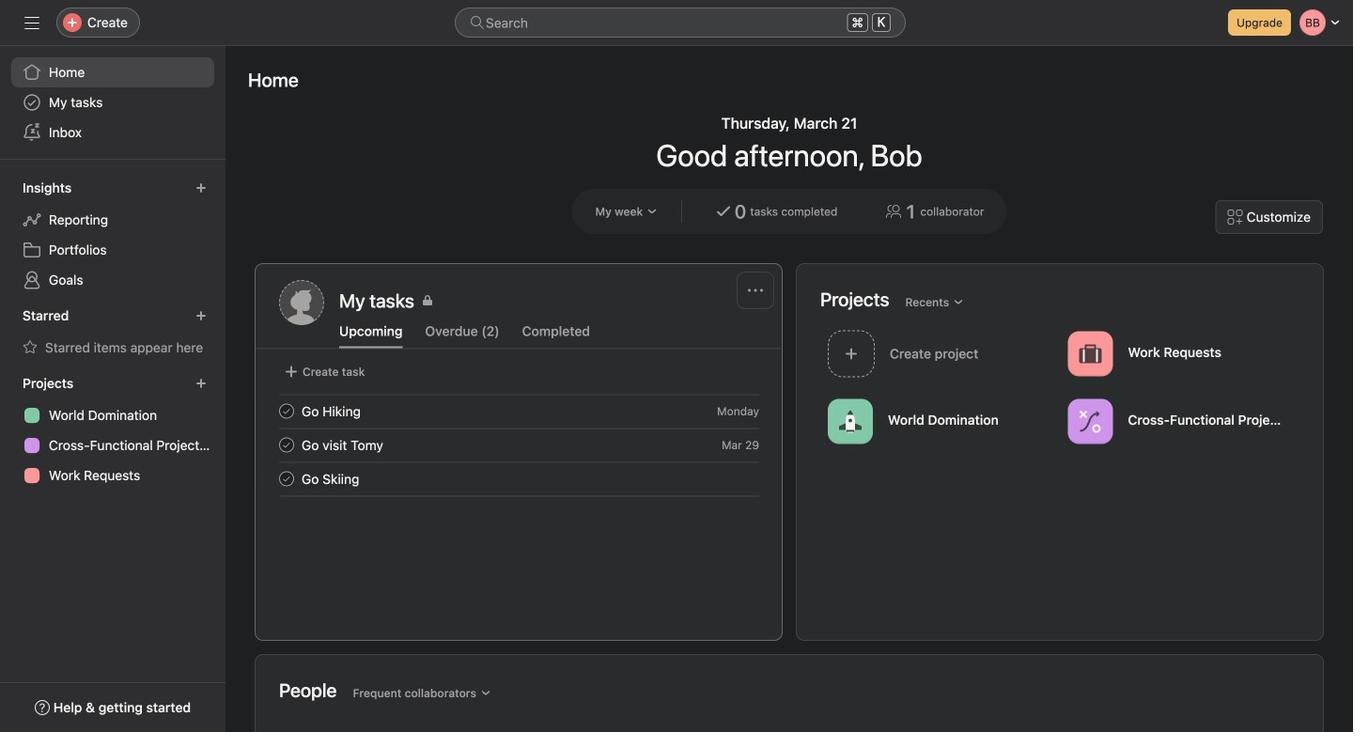 Task type: locate. For each thing, give the bounding box(es) containing it.
mark complete checkbox down mark complete checkbox
[[275, 468, 298, 490]]

Mark complete checkbox
[[275, 400, 298, 423], [275, 468, 298, 490]]

add profile photo image
[[279, 280, 324, 325]]

starred element
[[0, 299, 226, 367]]

mark complete image up mark complete checkbox
[[275, 400, 298, 423]]

insights element
[[0, 171, 226, 299]]

None field
[[455, 8, 906, 38]]

1 vertical spatial mark complete image
[[275, 434, 298, 456]]

briefcase image
[[1080, 343, 1102, 365]]

projects element
[[0, 367, 226, 495]]

0 vertical spatial mark complete checkbox
[[275, 400, 298, 423]]

1 vertical spatial mark complete checkbox
[[275, 468, 298, 490]]

2 mark complete image from the top
[[275, 434, 298, 456]]

mark complete image
[[275, 468, 298, 490]]

Mark complete checkbox
[[275, 434, 298, 456]]

mark complete checkbox up mark complete checkbox
[[275, 400, 298, 423]]

list item
[[821, 325, 1061, 383], [257, 394, 782, 428], [257, 428, 782, 462], [257, 462, 782, 496]]

global element
[[0, 46, 226, 159]]

0 vertical spatial mark complete image
[[275, 400, 298, 423]]

rocket image
[[840, 410, 862, 433]]

mark complete image up mark complete icon at the left bottom of the page
[[275, 434, 298, 456]]

mark complete image
[[275, 400, 298, 423], [275, 434, 298, 456]]

1 mark complete checkbox from the top
[[275, 400, 298, 423]]



Task type: describe. For each thing, give the bounding box(es) containing it.
new project or portfolio image
[[196, 378, 207, 389]]

line_and_symbols image
[[1080, 410, 1102, 433]]

actions image
[[748, 283, 763, 298]]

add items to starred image
[[196, 310, 207, 322]]

2 mark complete checkbox from the top
[[275, 468, 298, 490]]

hide sidebar image
[[24, 15, 39, 30]]

new insights image
[[196, 182, 207, 194]]

1 mark complete image from the top
[[275, 400, 298, 423]]

Search tasks, projects, and more text field
[[455, 8, 906, 38]]



Task type: vqa. For each thing, say whether or not it's contained in the screenshot.
Mark complete image
yes



